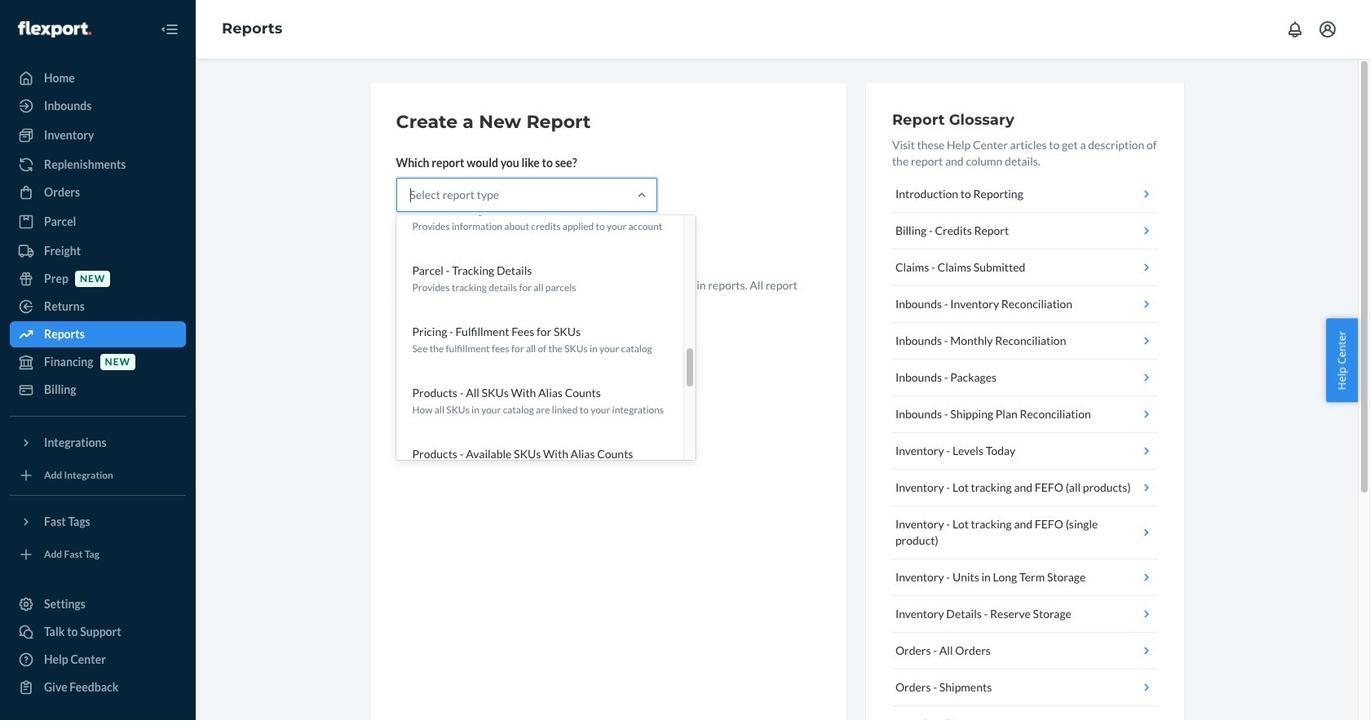 Task type: vqa. For each thing, say whether or not it's contained in the screenshot.
Inventory
no



Task type: locate. For each thing, give the bounding box(es) containing it.
flexport logo image
[[18, 21, 91, 37]]



Task type: describe. For each thing, give the bounding box(es) containing it.
open account menu image
[[1318, 20, 1338, 39]]

close navigation image
[[160, 20, 179, 39]]

open notifications image
[[1285, 20, 1305, 39]]



